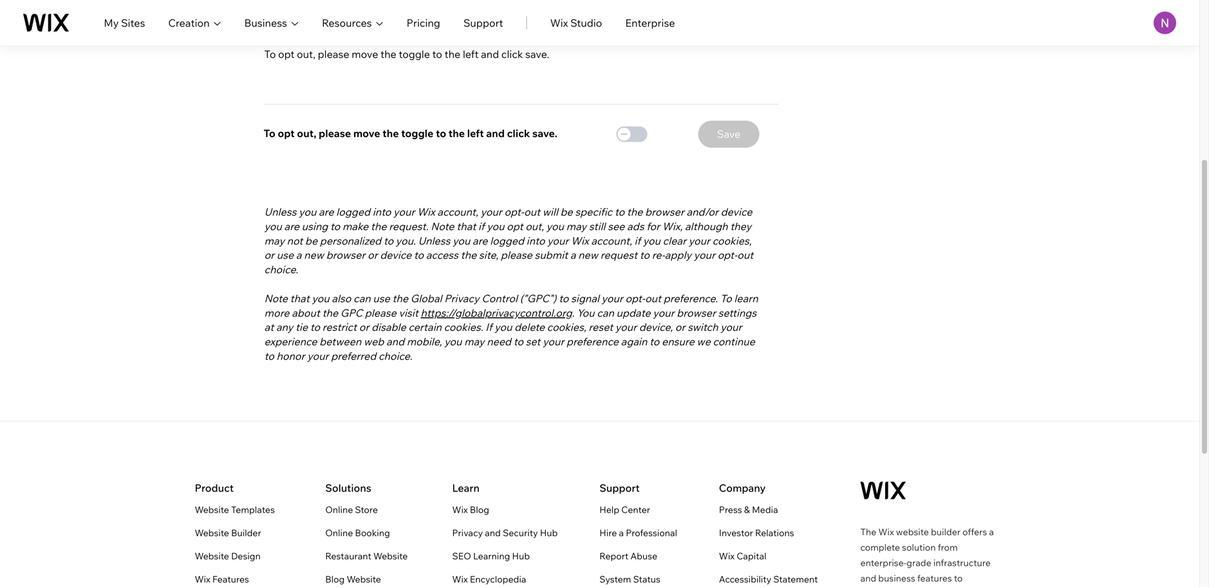 Task type: locate. For each thing, give the bounding box(es) containing it.
still
[[589, 220, 605, 233]]

choice.
[[264, 263, 298, 276], [378, 350, 412, 362]]

1 horizontal spatial choice.
[[378, 350, 412, 362]]

wix,
[[662, 220, 683, 233]]

wix inside wix blog link
[[452, 504, 468, 515]]

you left "using"
[[264, 220, 282, 233]]

choice. down not
[[264, 263, 298, 276]]

into
[[373, 205, 391, 218], [526, 234, 545, 247]]

learn
[[734, 292, 758, 305]]

out up update
[[645, 292, 661, 305]]

out
[[323, 33, 339, 46], [524, 205, 540, 218], [737, 249, 753, 262], [645, 292, 661, 305]]

help center link
[[600, 502, 650, 518]]

unless up access
[[418, 234, 450, 247]]

1 vertical spatial are
[[284, 220, 299, 233]]

also
[[332, 292, 351, 305]]

blog down restaurant
[[325, 574, 345, 585]]

you down the 'for'
[[643, 234, 661, 247]]

0 vertical spatial cookies,
[[712, 234, 752, 247]]

and inside 'the wix website builder offers a complete solution from enterprise-grade infrastructure and business features'
[[860, 573, 876, 584]]

encyclopedia
[[470, 574, 526, 585]]

may left not
[[264, 234, 285, 247]]

and/or
[[687, 205, 718, 218]]

information inside you can opt out of the sale or sharing of personal information below. to opt out, please move the toggle to the left and click save.
[[499, 33, 555, 46]]

be right will
[[560, 205, 573, 218]]

save. inside you can opt out of the sale or sharing of personal information below. to opt out, please move the toggle to the left and click save.
[[525, 48, 549, 61]]

statement
[[773, 574, 818, 585]]

browser down the personalized
[[326, 249, 365, 262]]

wix inside wix studio link
[[550, 16, 568, 29]]

support link
[[463, 15, 503, 31]]

1 horizontal spatial opt-
[[625, 292, 645, 305]]

1 horizontal spatial be
[[560, 205, 573, 218]]

you inside . you can update your browser settings at any tie to restrict or disable certain cookies. if you delete cookies, reset your device, or switch your experience between web and mobile, you may need to set your preference again to ensure we continue to honor your preferred choice.
[[577, 306, 595, 319]]

business
[[878, 573, 915, 584]]

or
[[393, 33, 403, 46], [264, 249, 274, 262], [368, 249, 378, 262], [359, 321, 369, 334], [675, 321, 685, 334]]

cookies.
[[444, 321, 483, 334]]

1 horizontal spatial information
[[499, 33, 555, 46]]

2 online from the top
[[325, 527, 353, 539]]

0 vertical spatial be
[[560, 205, 573, 218]]

0 horizontal spatial you
[[264, 33, 282, 46]]

tie
[[295, 321, 308, 334]]

into up request.
[[373, 205, 391, 218]]

your inside note that you also can use the global privacy control ("gpc") to signal your opt-out preference. to learn more about the gpc please visit
[[602, 292, 623, 305]]

website down booking
[[373, 550, 408, 562]]

2 vertical spatial to
[[720, 292, 732, 305]]

use
[[277, 249, 294, 262], [373, 292, 390, 305]]

1 vertical spatial blog
[[325, 574, 345, 585]]

online up restaurant
[[325, 527, 353, 539]]

hub down security
[[512, 550, 530, 562]]

about inside note that you also can use the global privacy control ("gpc") to signal your opt-out preference. to learn more about the gpc please visit
[[292, 306, 320, 319]]

more
[[282, 4, 307, 17], [264, 306, 289, 319]]

0 vertical spatial unless
[[264, 205, 296, 218]]

new down "using"
[[304, 249, 324, 262]]

your up update
[[602, 292, 623, 305]]

your down although
[[689, 234, 710, 247]]

1 horizontal spatial note
[[431, 220, 454, 233]]

choice. inside unless you are logged into your wix account, your opt-out will be specific to the browser and/or device you are using to make the request. note that if you opt out, you may still see ads for wix, although they may not be personalized to you. unless you are logged into your wix account, if you clear your cookies, or use a new browser or device to access the site, please submit a new request to re-apply your opt-out choice.
[[264, 263, 298, 276]]

cookies, inside . you can update your browser settings at any tie to restrict or disable certain cookies. if you delete cookies, reset your device, or switch your experience between web and mobile, you may need to set your preference again to ensure we continue to honor your preferred choice.
[[547, 321, 586, 334]]

support up personal
[[463, 16, 503, 29]]

accessibility
[[719, 574, 771, 585]]

toggle image
[[616, 126, 647, 142]]

of down resources
[[341, 33, 351, 46]]

click
[[501, 48, 523, 61], [507, 127, 530, 140]]

new
[[304, 249, 324, 262], [578, 249, 598, 262]]

device up the they
[[721, 205, 752, 218]]

0 horizontal spatial support
[[463, 16, 503, 29]]

1 of from the left
[[341, 33, 351, 46]]

and inside . you can update your browser settings at any tie to restrict or disable certain cookies. if you delete cookies, reset your device, or switch your experience between web and mobile, you may need to set your preference again to ensure we continue to honor your preferred choice.
[[386, 335, 404, 348]]

website down restaurant website link
[[347, 574, 381, 585]]

wix inside wix features link
[[195, 574, 210, 585]]

2 vertical spatial opt-
[[625, 292, 645, 305]]

please inside unless you are logged into your wix account, your opt-out will be specific to the browser and/or device you are using to make the request. note that if you opt out, you may still see ads for wix, although they may not be personalized to you. unless you are logged into your wix account, if you clear your cookies, or use a new browser or device to access the site, please submit a new request to re-apply your opt-out choice.
[[501, 249, 532, 262]]

choice. down web on the left
[[378, 350, 412, 362]]

0 vertical spatial toggle
[[399, 48, 430, 61]]

1 horizontal spatial see
[[608, 220, 625, 233]]

0 vertical spatial information
[[310, 4, 365, 17]]

2 vertical spatial out,
[[525, 220, 544, 233]]

website up the website design
[[195, 527, 229, 539]]

builder
[[231, 527, 261, 539]]

1 horizontal spatial may
[[464, 335, 484, 348]]

wix encyclopedia
[[452, 574, 526, 585]]

gpc
[[340, 306, 363, 319]]

using
[[302, 220, 328, 233]]

hire a professional
[[600, 527, 677, 539]]

out inside note that you also can use the global privacy control ("gpc") to signal your opt-out preference. to learn more about the gpc please visit
[[645, 292, 661, 305]]

0 vertical spatial to
[[264, 48, 276, 61]]

your up submit
[[547, 234, 569, 247]]

wix capital link
[[719, 549, 766, 564]]

to inside you can opt out of the sale or sharing of personal information below. to opt out, please move the toggle to the left and click save.
[[264, 48, 276, 61]]

blog website link
[[325, 572, 381, 587]]

0 vertical spatial if
[[478, 220, 485, 233]]

save.
[[525, 48, 549, 61], [532, 127, 557, 140]]

1 vertical spatial see
[[608, 220, 625, 233]]

website templates link
[[195, 502, 275, 518]]

0 horizontal spatial be
[[305, 234, 318, 247]]

1 vertical spatial more
[[264, 306, 289, 319]]

be
[[560, 205, 573, 218], [305, 234, 318, 247]]

between
[[319, 335, 361, 348]]

use inside unless you are logged into your wix account, your opt-out will be specific to the browser and/or device you are using to make the request. note that if you opt out, you may still see ads for wix, although they may not be personalized to you. unless you are logged into your wix account, if you clear your cookies, or use a new browser or device to access the site, please submit a new request to re-apply your opt-out choice.
[[277, 249, 294, 262]]

my
[[104, 16, 119, 29]]

browser down preference.
[[677, 306, 716, 319]]

account, up access
[[437, 205, 478, 218]]

device
[[721, 205, 752, 218], [380, 249, 412, 262]]

opt- up update
[[625, 292, 645, 305]]

can
[[284, 33, 302, 46], [353, 292, 371, 305], [597, 306, 614, 319]]

1 horizontal spatial cookies,
[[712, 234, 752, 247]]

0 horizontal spatial device
[[380, 249, 412, 262]]

1 vertical spatial online
[[325, 527, 353, 539]]

2 vertical spatial are
[[473, 234, 488, 247]]

online booking
[[325, 527, 390, 539]]

switch
[[688, 321, 718, 334]]

1 vertical spatial into
[[526, 234, 545, 247]]

support up help center
[[600, 482, 640, 494]]

cookies, down the they
[[712, 234, 752, 247]]

note that you also can use the global privacy control ("gpc") to signal your opt-out preference. to learn more about the gpc please visit
[[264, 292, 758, 319]]

0 horizontal spatial use
[[277, 249, 294, 262]]

more right for
[[282, 4, 307, 17]]

see right still
[[608, 220, 625, 233]]

honor
[[276, 350, 305, 362]]

they
[[730, 220, 751, 233]]

preference.
[[664, 292, 718, 305]]

website design
[[195, 550, 261, 562]]

1 vertical spatial opt-
[[718, 249, 737, 262]]

0 horizontal spatial into
[[373, 205, 391, 218]]

0 vertical spatial support
[[463, 16, 503, 29]]

0 horizontal spatial information
[[310, 4, 365, 17]]

can up gpc
[[353, 292, 371, 305]]

you right .
[[577, 306, 595, 319]]

are up "site,"
[[473, 234, 488, 247]]

pricing
[[407, 16, 440, 29]]

click inside you can opt out of the sale or sharing of personal information below. to opt out, please move the toggle to the left and click save.
[[501, 48, 523, 61]]

new down still
[[578, 249, 598, 262]]

can down "business" popup button
[[284, 33, 302, 46]]

1 vertical spatial note
[[264, 292, 288, 305]]

0 horizontal spatial choice.
[[264, 263, 298, 276]]

unless up not
[[264, 205, 296, 218]]

1 vertical spatial be
[[305, 234, 318, 247]]

a right offers
[[989, 526, 994, 538]]

0 vertical spatial privacy
[[444, 292, 479, 305]]

1 vertical spatial about
[[292, 306, 320, 319]]

0 vertical spatial online
[[325, 504, 353, 515]]

move
[[352, 48, 378, 61], [353, 127, 380, 140]]

1 vertical spatial choice.
[[378, 350, 412, 362]]

1 horizontal spatial new
[[578, 249, 598, 262]]

be down "using"
[[305, 234, 318, 247]]

0 vertical spatial are
[[319, 205, 334, 218]]

ads
[[627, 220, 644, 233]]

1 vertical spatial left
[[467, 127, 484, 140]]

are up "using"
[[319, 205, 334, 218]]

you down "business" popup button
[[264, 33, 282, 46]]

wix blog link
[[452, 502, 489, 518]]

1 vertical spatial unless
[[418, 234, 450, 247]]

1 horizontal spatial that
[[457, 220, 476, 233]]

see right support link
[[509, 4, 526, 17]]

resources
[[322, 16, 372, 29]]

that up tie at bottom left
[[290, 292, 310, 305]]

0 horizontal spatial cookies,
[[547, 321, 586, 334]]

1 horizontal spatial can
[[353, 292, 371, 305]]

1 vertical spatial account,
[[591, 234, 632, 247]]

online for online booking
[[325, 527, 353, 539]]

about
[[368, 4, 396, 17], [292, 306, 320, 319]]

account, up the request
[[591, 234, 632, 247]]

reset
[[589, 321, 613, 334]]

personal
[[455, 33, 497, 46]]

solution
[[902, 542, 936, 553]]

2 vertical spatial browser
[[677, 306, 716, 319]]

status
[[633, 574, 660, 585]]

accessibility statement
[[719, 574, 818, 585]]

use up disable
[[373, 292, 390, 305]]

need
[[487, 335, 511, 348]]

may down cookies.
[[464, 335, 484, 348]]

0 vertical spatial note
[[431, 220, 454, 233]]

wix up the "complete"
[[878, 526, 894, 538]]

your
[[393, 205, 415, 218], [481, 205, 502, 218], [547, 234, 569, 247], [689, 234, 710, 247], [694, 249, 715, 262], [602, 292, 623, 305], [653, 306, 674, 319], [615, 321, 637, 334], [720, 321, 742, 334], [543, 335, 564, 348], [307, 350, 329, 362]]

website up the wix features at left bottom
[[195, 550, 229, 562]]

wix up below.
[[550, 16, 568, 29]]

support
[[463, 16, 503, 29], [600, 482, 640, 494]]

at
[[264, 321, 274, 334]]

0 horizontal spatial that
[[290, 292, 310, 305]]

more inside note that you also can use the global privacy control ("gpc") to signal your opt-out preference. to learn more about the gpc please visit
[[264, 306, 289, 319]]

that up access
[[457, 220, 476, 233]]

hub right security
[[540, 527, 558, 539]]

any
[[276, 321, 293, 334]]

0 vertical spatial left
[[463, 48, 479, 61]]

2 vertical spatial can
[[597, 306, 614, 319]]

are up not
[[284, 220, 299, 233]]

solutions
[[325, 482, 371, 494]]

if up "site,"
[[478, 220, 485, 233]]

cookies, down .
[[547, 321, 586, 334]]

report
[[600, 550, 628, 562]]

you left also
[[312, 292, 329, 305]]

to opt out, please move the toggle to the left and click save.
[[264, 127, 557, 140]]

device down you. on the left of the page
[[380, 249, 412, 262]]

1 vertical spatial information
[[499, 33, 555, 46]]

you up "site,"
[[487, 220, 504, 233]]

0 vertical spatial blog
[[470, 504, 489, 515]]

0 vertical spatial use
[[277, 249, 294, 262]]

wix down seo
[[452, 574, 468, 585]]

wix studio
[[550, 16, 602, 29]]

wix down "learn" on the left of page
[[452, 504, 468, 515]]

0 horizontal spatial opt-
[[504, 205, 524, 218]]

0 vertical spatial that
[[457, 220, 476, 233]]

abuse
[[631, 550, 657, 562]]

wix
[[550, 16, 568, 29], [417, 205, 435, 218], [571, 234, 589, 247], [452, 504, 468, 515], [878, 526, 894, 538], [719, 550, 735, 562], [195, 574, 210, 585], [452, 574, 468, 585]]

1 horizontal spatial you
[[577, 306, 595, 319]]

logged up make
[[336, 205, 370, 218]]

website for website templates
[[195, 504, 229, 515]]

wix left features
[[195, 574, 210, 585]]

press & media
[[719, 504, 778, 515]]

note up at at bottom left
[[264, 292, 288, 305]]

not
[[287, 234, 303, 247]]

out down resources
[[323, 33, 339, 46]]

a right hire
[[619, 527, 624, 539]]

about left our
[[368, 4, 396, 17]]

note up access
[[431, 220, 454, 233]]

can up reset
[[597, 306, 614, 319]]

1 vertical spatial cookies,
[[547, 321, 586, 334]]

0 horizontal spatial of
[[341, 33, 351, 46]]

1 horizontal spatial into
[[526, 234, 545, 247]]

privacy
[[444, 292, 479, 305], [452, 527, 483, 539]]

online down solutions
[[325, 504, 353, 515]]

0 horizontal spatial note
[[264, 292, 288, 305]]

privacy up cookies.
[[444, 292, 479, 305]]

0 vertical spatial account,
[[437, 205, 478, 218]]

may left still
[[566, 220, 587, 233]]

use down not
[[277, 249, 294, 262]]

again
[[621, 335, 647, 348]]

learn
[[452, 482, 480, 494]]

0 vertical spatial save.
[[525, 48, 549, 61]]

your down update
[[615, 321, 637, 334]]

move inside you can opt out of the sale or sharing of personal information below. to opt out, please move the toggle to the left and click save.
[[352, 48, 378, 61]]

website down product
[[195, 504, 229, 515]]

0 vertical spatial move
[[352, 48, 378, 61]]

0 vertical spatial may
[[566, 220, 587, 233]]

complete
[[860, 542, 900, 553]]

2 horizontal spatial can
[[597, 306, 614, 319]]

left inside you can opt out of the sale or sharing of personal information below. to opt out, please move the toggle to the left and click save.
[[463, 48, 479, 61]]

wix left capital
[[719, 550, 735, 562]]

blog down "learn" on the left of page
[[470, 504, 489, 515]]

logged up "site,"
[[490, 234, 524, 247]]

preferred
[[331, 350, 376, 362]]

you up access
[[453, 234, 470, 247]]

1 vertical spatial hub
[[512, 550, 530, 562]]

browser up wix,
[[645, 205, 684, 218]]

use inside note that you also can use the global privacy control ("gpc") to signal your opt-out preference. to learn more about the gpc please visit
[[373, 292, 390, 305]]

opt- left will
[[504, 205, 524, 218]]

1 horizontal spatial of
[[443, 33, 453, 46]]

about up tie at bottom left
[[292, 306, 320, 319]]

you inside note that you also can use the global privacy control ("gpc") to signal your opt-out preference. to learn more about the gpc please visit
[[312, 292, 329, 305]]

you down cookies.
[[444, 335, 462, 348]]

investor
[[719, 527, 753, 539]]

may inside . you can update your browser settings at any tie to restrict or disable certain cookies. if you delete cookies, reset your device, or switch your experience between web and mobile, you may need to set your preference again to ensure we continue to honor your preferred choice.
[[464, 335, 484, 348]]

you right if
[[495, 321, 512, 334]]

website for website builder
[[195, 527, 229, 539]]

out, inside you can opt out of the sale or sharing of personal information below. to opt out, please move the toggle to the left and click save.
[[297, 48, 315, 61]]

a
[[296, 249, 302, 262], [570, 249, 576, 262], [989, 526, 994, 538], [619, 527, 624, 539]]

you inside you can opt out of the sale or sharing of personal information below. to opt out, please move the toggle to the left and click save.
[[264, 33, 282, 46]]

0 horizontal spatial may
[[264, 234, 285, 247]]

may
[[566, 220, 587, 233], [264, 234, 285, 247], [464, 335, 484, 348]]

0 horizontal spatial about
[[292, 306, 320, 319]]

my sites
[[104, 16, 145, 29]]

1 vertical spatial you
[[577, 306, 595, 319]]

0 horizontal spatial can
[[284, 33, 302, 46]]

wix logo, homepage image
[[860, 482, 906, 500]]

opt- down the they
[[718, 249, 737, 262]]

pricing link
[[407, 15, 440, 31]]

1 vertical spatial that
[[290, 292, 310, 305]]

of right sharing
[[443, 33, 453, 46]]

if down ads
[[634, 234, 641, 247]]

1 vertical spatial may
[[264, 234, 285, 247]]

information
[[310, 4, 365, 17], [499, 33, 555, 46]]

more up any at the left bottom of the page
[[264, 306, 289, 319]]

into up submit
[[526, 234, 545, 247]]

1 online from the top
[[325, 504, 353, 515]]

my sites link
[[104, 15, 145, 31]]

0 vertical spatial choice.
[[264, 263, 298, 276]]

will
[[543, 205, 558, 218]]

0 vertical spatial into
[[373, 205, 391, 218]]

creation
[[168, 16, 210, 29]]

. you can update your browser settings at any tie to restrict or disable certain cookies. if you delete cookies, reset your device, or switch your experience between web and mobile, you may need to set your preference again to ensure we continue to honor your preferred choice.
[[264, 306, 757, 362]]

your down between
[[307, 350, 329, 362]]

0 vertical spatial see
[[509, 4, 526, 17]]



Task type: describe. For each thing, give the bounding box(es) containing it.
a inside 'the wix website builder offers a complete solution from enterprise-grade infrastructure and business features'
[[989, 526, 994, 538]]

a down not
[[296, 249, 302, 262]]

resources button
[[322, 15, 383, 31]]

0 vertical spatial about
[[368, 4, 396, 17]]

booking
[[355, 527, 390, 539]]

investor relations
[[719, 527, 794, 539]]

creation button
[[168, 15, 221, 31]]

https://globalprivacycontrol.org link
[[421, 306, 572, 319]]

product
[[195, 482, 234, 494]]

1 new from the left
[[304, 249, 324, 262]]

2 horizontal spatial opt-
[[718, 249, 737, 262]]

you.
[[396, 234, 416, 247]]

that inside note that you also can use the global privacy control ("gpc") to signal your opt-out preference. to learn more about the gpc please visit
[[290, 292, 310, 305]]

set
[[526, 335, 540, 348]]

privacy and security hub
[[452, 527, 558, 539]]

hire
[[600, 527, 617, 539]]

from
[[938, 542, 958, 553]]

note inside note that you also can use the global privacy control ("gpc") to signal your opt-out preference. to learn more about the gpc please visit
[[264, 292, 288, 305]]

wix up request.
[[417, 205, 435, 218]]

enterprise
[[625, 16, 675, 29]]

can inside you can opt out of the sale or sharing of personal information below. to opt out, please move the toggle to the left and click save.
[[284, 33, 302, 46]]

the wix website builder offers a complete solution from enterprise-grade infrastructure and business features
[[860, 526, 994, 587]]

0 horizontal spatial account,
[[437, 205, 478, 218]]

learning
[[473, 550, 510, 562]]

enterprise-
[[860, 557, 907, 569]]

cookies, inside unless you are logged into your wix account, your opt-out will be specific to the browser and/or device you are using to make the request. note that if you opt out, you may still see ads for wix, although they may not be personalized to you. unless you are logged into your wix account, if you clear your cookies, or use a new browser or device to access the site, please submit a new request to re-apply your opt-out choice.
[[712, 234, 752, 247]]

to inside note that you also can use the global privacy control ("gpc") to signal your opt-out preference. to learn more about the gpc please visit
[[559, 292, 569, 305]]

request
[[600, 249, 637, 262]]

can inside note that you also can use the global privacy control ("gpc") to signal your opt-out preference. to learn more about the gpc please visit
[[353, 292, 371, 305]]

wix inside wix encyclopedia link
[[452, 574, 468, 585]]

website builder link
[[195, 525, 261, 541]]

0 horizontal spatial are
[[284, 220, 299, 233]]

website for website design
[[195, 550, 229, 562]]

1 horizontal spatial account,
[[591, 234, 632, 247]]

help
[[600, 504, 619, 515]]

accessibility statement link
[[719, 572, 818, 587]]

you up "using"
[[299, 205, 316, 218]]

0 vertical spatial more
[[282, 4, 307, 17]]

("gpc")
[[520, 292, 556, 305]]

hire a professional link
[[600, 525, 677, 541]]

wix studio link
[[550, 15, 602, 31]]

experience
[[264, 335, 317, 348]]

please inside you can opt out of the sale or sharing of personal information below. to opt out, please move the toggle to the left and click save.
[[318, 48, 349, 61]]

to inside note that you also can use the global privacy control ("gpc") to signal your opt-out preference. to learn more about the gpc please visit
[[720, 292, 732, 305]]

2 of from the left
[[443, 33, 453, 46]]

0 vertical spatial device
[[721, 205, 752, 218]]

website builder
[[195, 527, 261, 539]]

sites
[[121, 16, 145, 29]]

1 vertical spatial privacy
[[452, 527, 483, 539]]

and inside you can opt out of the sale or sharing of personal information below. to opt out, please move the toggle to the left and click save.
[[481, 48, 499, 61]]

site,
[[479, 249, 498, 262]]

.
[[572, 306, 575, 319]]

wix inside 'the wix website builder offers a complete solution from enterprise-grade infrastructure and business features'
[[878, 526, 894, 538]]

to inside you can opt out of the sale or sharing of personal information below. to opt out, please move the toggle to the left and click save.
[[432, 48, 442, 61]]

studio
[[570, 16, 602, 29]]

your up continue at right bottom
[[720, 321, 742, 334]]

opt- inside note that you also can use the global privacy control ("gpc") to signal your opt-out preference. to learn more about the gpc please visit
[[625, 292, 645, 305]]

preference
[[567, 335, 619, 348]]

help center
[[600, 504, 650, 515]]

0 horizontal spatial see
[[509, 4, 526, 17]]

1 horizontal spatial are
[[319, 205, 334, 218]]

apply
[[665, 249, 692, 262]]

https://globalprivacycontrol.org
[[421, 306, 572, 319]]

or inside you can opt out of the sale or sharing of personal information below. to opt out, please move the toggle to the left and click save.
[[393, 33, 403, 46]]

0 horizontal spatial if
[[478, 220, 485, 233]]

store
[[355, 504, 378, 515]]

wix inside wix capital "link"
[[719, 550, 735, 562]]

a right submit
[[570, 249, 576, 262]]

restaurant website link
[[325, 549, 408, 564]]

please inside note that you also can use the global privacy control ("gpc") to signal your opt-out preference. to learn more about the gpc please visit
[[365, 306, 396, 319]]

2 new from the left
[[578, 249, 598, 262]]

report abuse link
[[600, 549, 657, 564]]

opt inside unless you are logged into your wix account, your opt-out will be specific to the browser and/or device you are using to make the request. note that if you opt out, you may still see ads for wix, although they may not be personalized to you. unless you are logged into your wix account, if you clear your cookies, or use a new browser or device to access the site, please submit a new request to re-apply your opt-out choice.
[[507, 220, 523, 233]]

global
[[411, 292, 442, 305]]

continue
[[713, 335, 755, 348]]

website design link
[[195, 549, 261, 564]]

see inside unless you are logged into your wix account, your opt-out will be specific to the browser and/or device you are using to make the request. note that if you opt out, you may still see ads for wix, although they may not be personalized to you. unless you are logged into your wix account, if you clear your cookies, or use a new browser or device to access the site, please submit a new request to re-apply your opt-out choice.
[[608, 220, 625, 233]]

1 vertical spatial toggle
[[401, 127, 434, 140]]

company
[[719, 482, 766, 494]]

visit
[[399, 306, 418, 319]]

make
[[342, 220, 368, 233]]

1 vertical spatial device
[[380, 249, 412, 262]]

that inside unless you are logged into your wix account, your opt-out will be specific to the browser and/or device you are using to make the request. note that if you opt out, you may still see ads for wix, although they may not be personalized to you. unless you are logged into your wix account, if you clear your cookies, or use a new browser or device to access the site, please submit a new request to re-apply your opt-out choice.
[[457, 220, 476, 233]]

you down will
[[546, 220, 564, 233]]

save button
[[698, 121, 759, 148]]

out inside you can opt out of the sale or sharing of personal information below. to opt out, please move the toggle to the left and click save.
[[323, 33, 339, 46]]

security
[[503, 527, 538, 539]]

note inside unless you are logged into your wix account, your opt-out will be specific to the browser and/or device you are using to make the request. note that if you opt out, you may still see ads for wix, although they may not be personalized to you. unless you are logged into your wix account, if you clear your cookies, or use a new browser or device to access the site, please submit a new request to re-apply your opt-out choice.
[[431, 220, 454, 233]]

your right set
[[543, 335, 564, 348]]

the
[[860, 526, 876, 538]]

mobile,
[[407, 335, 442, 348]]

a inside hire a professional link
[[619, 527, 624, 539]]

choice. inside . you can update your browser settings at any tie to restrict or disable certain cookies. if you delete cookies, reset your device, or switch your experience between web and mobile, you may need to set your preference again to ensure we continue to honor your preferred choice.
[[378, 350, 412, 362]]

online for online store
[[325, 504, 353, 515]]

if
[[486, 321, 492, 334]]

2 horizontal spatial are
[[473, 234, 488, 247]]

browser inside . you can update your browser settings at any tie to restrict or disable certain cookies. if you delete cookies, reset your device, or switch your experience between web and mobile, you may need to set your preference again to ensure we continue to honor your preferred choice.
[[677, 306, 716, 319]]

online store
[[325, 504, 378, 515]]

1 horizontal spatial support
[[600, 482, 640, 494]]

business
[[244, 16, 287, 29]]

1 horizontal spatial if
[[634, 234, 641, 247]]

wix features link
[[195, 572, 249, 587]]

privacy inside note that you also can use the global privacy control ("gpc") to signal your opt-out preference. to learn more about the gpc please visit
[[444, 292, 479, 305]]

1 vertical spatial out,
[[297, 127, 316, 140]]

your right the apply
[[694, 249, 715, 262]]

1 vertical spatial to
[[264, 127, 275, 140]]

grade
[[907, 557, 931, 569]]

seo
[[452, 550, 471, 562]]

web
[[364, 335, 384, 348]]

your up request.
[[393, 205, 415, 218]]

1 horizontal spatial blog
[[470, 504, 489, 515]]

can inside . you can update your browser settings at any tie to restrict or disable certain cookies. if you delete cookies, reset your device, or switch your experience between web and mobile, you may need to set your preference again to ensure we continue to honor your preferred choice.
[[597, 306, 614, 319]]

infrastructure
[[933, 557, 991, 569]]

press & media link
[[719, 502, 778, 518]]

disable
[[371, 321, 406, 334]]

design
[[231, 550, 261, 562]]

below.
[[557, 33, 588, 46]]

save
[[717, 128, 741, 140]]

1 vertical spatial click
[[507, 127, 530, 140]]

our
[[398, 4, 414, 17]]

0 vertical spatial hub
[[540, 527, 558, 539]]

we
[[697, 335, 711, 348]]

1 vertical spatial save.
[[532, 127, 557, 140]]

your up device, at the bottom right of the page
[[653, 306, 674, 319]]

1 vertical spatial browser
[[326, 249, 365, 262]]

1 vertical spatial move
[[353, 127, 380, 140]]

business button
[[244, 15, 299, 31]]

professional
[[626, 527, 677, 539]]

0 vertical spatial browser
[[645, 205, 684, 218]]

for
[[264, 4, 280, 17]]

out down the they
[[737, 249, 753, 262]]

your up "site,"
[[481, 205, 502, 218]]

system
[[600, 574, 631, 585]]

out left will
[[524, 205, 540, 218]]

0 vertical spatial logged
[[336, 205, 370, 218]]

out, inside unless you are logged into your wix account, your opt-out will be specific to the browser and/or device you are using to make the request. note that if you opt out, you may still see ads for wix, although they may not be personalized to you. unless you are logged into your wix account, if you clear your cookies, or use a new browser or device to access the site, please submit a new request to re-apply your opt-out choice.
[[525, 220, 544, 233]]

profile image image
[[1154, 12, 1176, 34]]

you can opt out of the sale or sharing of personal information below. to opt out, please move the toggle to the left and click save.
[[264, 33, 588, 61]]

media
[[752, 504, 778, 515]]

center
[[621, 504, 650, 515]]

ensure
[[662, 335, 694, 348]]

1 vertical spatial logged
[[490, 234, 524, 247]]

toggle inside you can opt out of the sale or sharing of personal information below. to opt out, please move the toggle to the left and click save.
[[399, 48, 430, 61]]

delete
[[514, 321, 545, 334]]

update
[[616, 306, 651, 319]]

disclosures,
[[417, 4, 473, 17]]

seo learning hub link
[[452, 549, 530, 564]]

0 horizontal spatial hub
[[512, 550, 530, 562]]

control
[[482, 292, 518, 305]]

wix down still
[[571, 234, 589, 247]]

&
[[744, 504, 750, 515]]

system status link
[[600, 572, 660, 587]]



Task type: vqa. For each thing, say whether or not it's contained in the screenshot.


